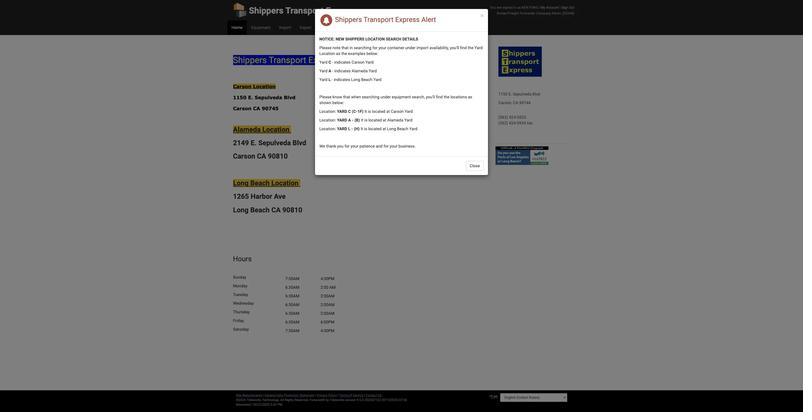 Task type: describe. For each thing, give the bounding box(es) containing it.
6:00pm
[[321, 320, 335, 325]]

6:30am for friday
[[286, 320, 300, 325]]

sign
[[562, 6, 569, 10]]

yard up shown
[[320, 77, 328, 82]]

2:00
[[321, 285, 329, 290]]

5525
[[517, 115, 526, 120]]

you
[[337, 144, 344, 149]]

carson for carson ca 90745
[[233, 106, 252, 111]]

1 (562) from the top
[[499, 115, 508, 120]]

search
[[386, 37, 402, 41]]

my
[[541, 6, 546, 10]]

yard down please know that when searching under equipment search, you'll find the locations as shown below:
[[405, 118, 413, 122]]

fong
[[529, 6, 539, 10]]

wednesday
[[233, 301, 254, 306]]

examples
[[348, 51, 366, 56]]

e. up carson, ca 90744 at the right top of the page
[[509, 92, 512, 96]]

it for it is located at carson yard
[[365, 109, 367, 114]]

- for c
[[332, 60, 334, 65]]

(562) 424-5525 (562) 424-5934 fax
[[499, 115, 533, 125]]

ca for 90744
[[513, 100, 519, 105]]

new
[[336, 37, 345, 41]]

sepulveda up 90745
[[255, 95, 283, 100]]

terms of service link
[[339, 394, 364, 398]]

× button
[[481, 12, 484, 19]]

signed
[[503, 6, 513, 10]]

contact us link
[[366, 394, 382, 398]]

my account link
[[541, 6, 559, 10]]

alert
[[422, 16, 436, 24]]

yard l - indicates long beach yard
[[320, 77, 382, 82]]

pierpass image
[[496, 146, 549, 165]]

ca down ave
[[272, 206, 281, 214]]

beach up business.
[[397, 127, 409, 131]]

9.5.0.202307122
[[357, 398, 381, 402]]

6:30am for tuesday
[[286, 294, 300, 299]]

0 horizontal spatial the
[[342, 51, 347, 56]]

10/27/2023
[[253, 403, 270, 407]]

site requirements | general data protection statement | privacy policy | terms of service | contact us ©2023 tideworks technology. all rights reserved. forecast® by tideworks version 9.5.0.202307122 (07122023-2214) generated: 10/27/2023 2:32 pm
[[236, 394, 407, 407]]

long down 'location: yard a - (b) it is located at alameda yard'
[[387, 127, 396, 131]]

- for l
[[332, 77, 333, 82]]

that for when
[[343, 95, 351, 99]]

you
[[491, 6, 496, 10]]

hours
[[233, 255, 254, 263]]

under inside please know that when searching under equipment search, you'll find the locations as shown below:
[[381, 95, 391, 99]]

(h)
[[354, 127, 360, 131]]

find inside please know that when searching under equipment search, you'll find the locations as shown below:
[[436, 95, 443, 99]]

are
[[497, 6, 502, 10]]

policy
[[328, 394, 337, 398]]

1 horizontal spatial 1150 e. sepulveda blvd
[[499, 92, 541, 96]]

2 horizontal spatial the
[[468, 45, 474, 50]]

6:30am for thursday
[[286, 311, 300, 316]]

| up 9.5.0.202307122
[[365, 394, 365, 398]]

today
[[436, 44, 447, 49]]

know
[[333, 95, 342, 99]]

2 horizontal spatial alameda
[[388, 118, 404, 122]]

data
[[277, 394, 283, 398]]

site
[[236, 394, 242, 398]]

beach down 1265 harbor ave at the left of page
[[250, 206, 270, 214]]

general
[[265, 394, 276, 398]]

equipment
[[392, 95, 411, 99]]

0 horizontal spatial 1150
[[233, 95, 247, 100]]

reserved.
[[295, 398, 309, 402]]

yard for yard c (c-1f)
[[337, 109, 347, 114]]

2:00am for tuesday
[[321, 294, 335, 299]]

notice:
[[320, 37, 335, 41]]

rights
[[285, 398, 294, 402]]

location: yard a - (b) it is located at alameda yard
[[320, 118, 413, 122]]

account
[[547, 6, 559, 10]]

carson down please know that when searching under equipment search, you'll find the locations as shown below:
[[391, 109, 404, 114]]

shippers
[[346, 37, 365, 41]]

we
[[320, 144, 325, 149]]

of
[[349, 394, 352, 398]]

location: for location: yard c (c-1f) it is located at carson yard
[[320, 109, 336, 114]]

1265 harbor ave
[[233, 193, 286, 201]]

thank
[[326, 144, 336, 149]]

2149
[[233, 139, 249, 147]]

broker/freight
[[497, 11, 519, 15]]

carson, ca 90744
[[499, 100, 531, 105]]

0 horizontal spatial your
[[351, 144, 359, 149]]

please know that when searching under equipment search, you'll find the locations as shown below:
[[320, 95, 473, 105]]

yard up business.
[[410, 127, 418, 131]]

express down note
[[309, 55, 339, 65]]

0 horizontal spatial c
[[329, 60, 331, 65]]

2 horizontal spatial for
[[384, 144, 389, 149]]

©2023 tideworks
[[236, 398, 262, 402]]

is for it is located at alameda yard
[[365, 118, 368, 122]]

friday
[[233, 319, 244, 323]]

yard for yard l - (h)
[[337, 127, 347, 131]]

yard up please know that when searching under equipment search, you'll find the locations as shown below:
[[374, 77, 382, 82]]

friday,
[[452, 44, 463, 49]]

1 horizontal spatial 1150
[[499, 92, 508, 96]]

company
[[537, 11, 551, 15]]

admin
[[552, 11, 562, 15]]

you are signed in as ken fong | my account | sign out broker/freight forwarder company admin (03340)
[[491, 6, 575, 15]]

harbor
[[251, 193, 272, 201]]

terms
[[339, 394, 349, 398]]

find inside please note that in searching for your container under import availability, you'll find the yard location as the examples below:
[[460, 45, 467, 50]]

ca for 90810
[[257, 152, 266, 160]]

2:00am for thursday
[[321, 311, 335, 316]]

note
[[333, 45, 341, 50]]

today is friday, october 27
[[436, 44, 484, 49]]

is for it is located at long beach yard
[[364, 127, 367, 131]]

as inside please note that in searching for your container under import availability, you'll find the yard location as the examples below:
[[336, 51, 341, 56]]

patience
[[360, 144, 375, 149]]

7:30am for sunday
[[286, 277, 300, 281]]

27
[[479, 44, 484, 49]]

0 vertical spatial shippers transport express
[[249, 6, 357, 16]]

under inside please note that in searching for your container under import availability, you'll find the yard location as the examples below:
[[406, 45, 416, 50]]

search,
[[412, 95, 425, 99]]

by
[[326, 398, 329, 402]]

location inside please note that in searching for your container under import availability, you'll find the yard location as the examples below:
[[320, 51, 335, 56]]

location up the 2149 e. sepulveda blvd
[[263, 126, 290, 134]]

generated:
[[236, 403, 252, 407]]

located for carson
[[372, 109, 386, 114]]

carson for carson ca 90810
[[233, 152, 255, 160]]

long beach location
[[233, 179, 300, 187]]

| up forecast®
[[316, 394, 316, 398]]

yard down notice:
[[320, 60, 328, 65]]

business.
[[399, 144, 416, 149]]

located for alameda
[[369, 118, 382, 122]]

ken
[[522, 6, 529, 10]]

1 vertical spatial a
[[348, 118, 351, 122]]

as inside please know that when searching under equipment search, you'll find the locations as shown below:
[[468, 95, 473, 99]]

| left sign
[[560, 6, 561, 10]]

(c-
[[352, 109, 358, 114]]

shippers transport express alert
[[334, 16, 436, 24]]

we thank you for your patience and for your business.
[[320, 144, 416, 149]]

in for that
[[350, 45, 353, 50]]

indicates for carson
[[335, 60, 351, 65]]

yard down equipment
[[405, 109, 413, 114]]

yard down yard c - indicates carson yard
[[320, 69, 328, 73]]

location
[[366, 37, 385, 41]]

indicates for alameda
[[335, 69, 351, 73]]

90745
[[262, 106, 279, 111]]

| left the general
[[263, 394, 264, 398]]

ca for 90745
[[253, 106, 260, 111]]

is right the today
[[448, 44, 451, 49]]

you'll inside please note that in searching for your container under import availability, you'll find the yard location as the examples below:
[[450, 45, 459, 50]]

forecast®
[[310, 398, 325, 402]]

0 horizontal spatial l
[[329, 77, 331, 82]]

it for it is located at long beach yard
[[361, 127, 363, 131]]

all
[[281, 398, 284, 402]]

details
[[403, 37, 419, 41]]

protection
[[284, 394, 299, 398]]

beach up 1265 harbor ave at the left of page
[[250, 179, 270, 187]]

you'll inside please know that when searching under equipment search, you'll find the locations as shown below:
[[426, 95, 435, 99]]



Task type: vqa. For each thing, say whether or not it's contained in the screenshot.


Task type: locate. For each thing, give the bounding box(es) containing it.
1 vertical spatial searching
[[362, 95, 380, 99]]

long up 1265
[[233, 179, 249, 187]]

am
[[330, 285, 336, 290]]

notice: new shippers location search details
[[320, 37, 419, 41]]

carson,
[[499, 100, 512, 105]]

0 horizontal spatial below:
[[333, 100, 344, 105]]

1 6:30am from the top
[[286, 285, 300, 290]]

searching up examples
[[354, 45, 372, 50]]

1 horizontal spatial the
[[444, 95, 450, 99]]

0 vertical spatial under
[[406, 45, 416, 50]]

find left 27 at the top right of the page
[[460, 45, 467, 50]]

privacy
[[317, 394, 328, 398]]

e. down carson location
[[248, 95, 253, 100]]

3 yard from the top
[[337, 127, 347, 131]]

(562) down carson,
[[499, 115, 508, 120]]

alameda location
[[233, 126, 291, 134]]

0 vertical spatial you'll
[[450, 45, 459, 50]]

please for please know that when searching under equipment search, you'll find the locations as shown below:
[[320, 95, 332, 99]]

below: inside please know that when searching under equipment search, you'll find the locations as shown below:
[[333, 100, 344, 105]]

service
[[353, 394, 364, 398]]

yard left (b)
[[337, 118, 347, 122]]

0 horizontal spatial for
[[345, 144, 350, 149]]

yard a - indicates alameda yard
[[320, 69, 377, 73]]

technology.
[[262, 398, 280, 402]]

0 vertical spatial in
[[514, 6, 517, 10]]

availability,
[[430, 45, 449, 50]]

424-
[[509, 115, 517, 120], [509, 121, 517, 125]]

please for please note that in searching for your container under import availability, you'll find the yard location as the examples below:
[[320, 45, 332, 50]]

0 horizontal spatial you'll
[[426, 95, 435, 99]]

0 vertical spatial find
[[460, 45, 467, 50]]

3 6:30am from the top
[[286, 303, 300, 307]]

2 vertical spatial it
[[361, 127, 363, 131]]

your left patience
[[351, 144, 359, 149]]

below: down the location
[[367, 51, 378, 56]]

located up location: yard l - (h) it is located at long beach yard
[[369, 118, 382, 122]]

that for in
[[342, 45, 349, 50]]

searching inside please know that when searching under equipment search, you'll find the locations as shown below:
[[362, 95, 380, 99]]

1 vertical spatial find
[[436, 95, 443, 99]]

2 vertical spatial located
[[368, 127, 382, 131]]

for right the you
[[345, 144, 350, 149]]

2 7:30am from the top
[[286, 329, 300, 333]]

you'll right search,
[[426, 95, 435, 99]]

1150 up carson,
[[499, 92, 508, 96]]

saturday
[[233, 327, 250, 332]]

tideworks
[[330, 398, 345, 402]]

alameda
[[352, 69, 368, 73], [388, 118, 404, 122], [233, 126, 261, 134]]

2 vertical spatial 2:00am
[[321, 311, 335, 316]]

1 vertical spatial in
[[350, 45, 353, 50]]

90810 down the 2149 e. sepulveda blvd
[[268, 152, 288, 160]]

1 horizontal spatial you'll
[[450, 45, 459, 50]]

1 horizontal spatial under
[[406, 45, 416, 50]]

0 horizontal spatial as
[[336, 51, 341, 56]]

c left (c-
[[348, 109, 351, 114]]

(562) left 5934
[[499, 121, 508, 125]]

in for signed
[[514, 6, 517, 10]]

| left the my at right
[[539, 6, 540, 10]]

1150 down carson location
[[233, 95, 247, 100]]

long down 1265
[[233, 206, 249, 214]]

please inside please note that in searching for your container under import availability, you'll find the yard location as the examples below:
[[320, 45, 332, 50]]

2 vertical spatial location:
[[320, 127, 336, 131]]

0 vertical spatial the
[[468, 45, 474, 50]]

locations
[[451, 95, 467, 99]]

at up and
[[383, 127, 386, 131]]

searching
[[354, 45, 372, 50], [362, 95, 380, 99]]

424- down 5525
[[509, 121, 517, 125]]

yard
[[337, 109, 347, 114], [337, 118, 347, 122], [337, 127, 347, 131]]

location: yard c (c-1f) it is located at carson yard
[[320, 109, 413, 114]]

indicates down yard c - indicates carson yard
[[335, 69, 351, 73]]

7:30am
[[286, 277, 300, 281], [286, 329, 300, 333]]

2 vertical spatial indicates
[[334, 77, 350, 82]]

1 vertical spatial c
[[348, 109, 351, 114]]

1 horizontal spatial as
[[468, 95, 473, 99]]

7:30am for saturday
[[286, 329, 300, 333]]

e.
[[509, 92, 512, 96], [248, 95, 253, 100], [251, 139, 257, 147]]

1 vertical spatial (562)
[[499, 121, 508, 125]]

is for it is located at carson yard
[[368, 109, 371, 114]]

transport
[[286, 6, 324, 16], [364, 16, 394, 24], [269, 55, 306, 65]]

below:
[[367, 51, 378, 56], [333, 100, 344, 105]]

location down note
[[320, 51, 335, 56]]

the up yard c - indicates carson yard
[[342, 51, 347, 56]]

l left (h)
[[348, 127, 351, 131]]

0 vertical spatial location:
[[320, 109, 336, 114]]

1 horizontal spatial alameda
[[352, 69, 368, 73]]

0 vertical spatial as
[[518, 6, 521, 10]]

site requirements link
[[236, 394, 262, 398]]

is
[[448, 44, 451, 49], [368, 109, 371, 114], [365, 118, 368, 122], [364, 127, 367, 131]]

|
[[539, 6, 540, 10], [560, 6, 561, 10], [263, 394, 264, 398], [316, 394, 316, 398], [338, 394, 339, 398], [365, 394, 365, 398]]

6:30am for wednesday
[[286, 303, 300, 307]]

2 vertical spatial the
[[444, 95, 450, 99]]

1 vertical spatial alameda
[[388, 118, 404, 122]]

(03340)
[[563, 11, 575, 15]]

carson ca 90745
[[233, 106, 279, 111]]

4:30pm for sunday
[[321, 277, 335, 281]]

- for a
[[332, 69, 334, 73]]

located for long
[[368, 127, 382, 131]]

in inside 'you are signed in as ken fong | my account | sign out broker/freight forwarder company admin (03340)'
[[514, 6, 517, 10]]

long
[[351, 77, 360, 82], [387, 127, 396, 131], [233, 179, 249, 187], [233, 206, 249, 214]]

yard up yard l - indicates long beach yard on the left of the page
[[369, 69, 377, 73]]

0 vertical spatial l
[[329, 77, 331, 82]]

2 horizontal spatial your
[[390, 144, 398, 149]]

yard c - indicates carson yard
[[320, 60, 374, 65]]

it for it is located at alameda yard
[[361, 118, 364, 122]]

carson down carson location
[[233, 106, 252, 111]]

located up 'location: yard a - (b) it is located at alameda yard'
[[372, 109, 386, 114]]

sepulveda up 90744
[[513, 92, 532, 96]]

1 vertical spatial it
[[361, 118, 364, 122]]

you'll right the today
[[450, 45, 459, 50]]

1 7:30am from the top
[[286, 277, 300, 281]]

your inside please note that in searching for your container under import availability, you'll find the yard location as the examples below:
[[379, 45, 387, 50]]

sepulveda down the alameda location
[[259, 139, 291, 147]]

1 vertical spatial yard
[[337, 118, 347, 122]]

2:00 am
[[321, 285, 336, 290]]

0 vertical spatial 90810
[[268, 152, 288, 160]]

0 vertical spatial 4:30pm
[[321, 277, 335, 281]]

ca left 90744
[[513, 100, 519, 105]]

under down details
[[406, 45, 416, 50]]

at
[[387, 109, 390, 114], [383, 118, 387, 122], [383, 127, 386, 131]]

1 please from the top
[[320, 45, 332, 50]]

×
[[481, 12, 484, 19]]

- left (b)
[[352, 118, 354, 122]]

your
[[379, 45, 387, 50], [351, 144, 359, 149], [390, 144, 398, 149]]

long down the yard a - indicates alameda yard
[[351, 77, 360, 82]]

at for alameda
[[383, 118, 387, 122]]

424- up 5934
[[509, 115, 517, 120]]

for down the location
[[373, 45, 378, 50]]

e. right 2149
[[251, 139, 257, 147]]

1 vertical spatial please
[[320, 95, 332, 99]]

at for long
[[383, 127, 386, 131]]

1 424- from the top
[[509, 115, 517, 120]]

- left (h)
[[352, 127, 353, 131]]

1 4:30pm from the top
[[321, 277, 335, 281]]

1 vertical spatial 424-
[[509, 121, 517, 125]]

close
[[470, 164, 480, 168]]

as right locations
[[468, 95, 473, 99]]

1 vertical spatial located
[[369, 118, 382, 122]]

2 vertical spatial as
[[468, 95, 473, 99]]

2 vertical spatial yard
[[337, 127, 347, 131]]

1 location: from the top
[[320, 109, 336, 114]]

1 vertical spatial shippers transport express
[[233, 55, 341, 65]]

2149 e. sepulveda blvd
[[233, 139, 306, 147]]

it right (h)
[[361, 127, 363, 131]]

shippers transport express image
[[499, 47, 542, 77]]

4:30pm
[[321, 277, 335, 281], [321, 329, 335, 333]]

that
[[342, 45, 349, 50], [343, 95, 351, 99]]

carson location
[[233, 84, 276, 89]]

6:30am for monday
[[286, 285, 300, 290]]

1265
[[233, 193, 249, 201]]

location: for location: yard a - (b) it is located at alameda yard
[[320, 118, 336, 122]]

(07122023-
[[382, 398, 399, 402]]

2 (562) from the top
[[499, 121, 508, 125]]

yard
[[475, 45, 483, 50], [320, 60, 328, 65], [366, 60, 374, 65], [320, 69, 328, 73], [369, 69, 377, 73], [320, 77, 328, 82], [374, 77, 382, 82], [405, 109, 413, 114], [405, 118, 413, 122], [410, 127, 418, 131]]

in inside please note that in searching for your container under import availability, you'll find the yard location as the examples below:
[[350, 45, 353, 50]]

0 horizontal spatial 1150 e. sepulveda blvd
[[233, 95, 296, 100]]

carson down examples
[[352, 60, 365, 65]]

shippers transport express
[[249, 6, 357, 16], [233, 55, 341, 65]]

searching right 'when' at the left of page
[[362, 95, 380, 99]]

1 vertical spatial 2:00am
[[321, 303, 335, 307]]

alameda down please know that when searching under equipment search, you'll find the locations as shown below:
[[388, 118, 404, 122]]

0 vertical spatial 424-
[[509, 115, 517, 120]]

us
[[378, 394, 382, 398]]

2:32
[[271, 403, 277, 407]]

pm
[[278, 403, 283, 407]]

l
[[329, 77, 331, 82], [348, 127, 351, 131]]

privacy policy link
[[317, 394, 337, 398]]

1 horizontal spatial a
[[348, 118, 351, 122]]

your left business.
[[390, 144, 398, 149]]

yard for yard a - (b)
[[337, 118, 347, 122]]

0 horizontal spatial alameda
[[233, 126, 261, 134]]

location:
[[320, 109, 336, 114], [320, 118, 336, 122], [320, 127, 336, 131]]

yard up the yard a - indicates alameda yard
[[366, 60, 374, 65]]

5 6:30am from the top
[[286, 320, 300, 325]]

1 horizontal spatial your
[[379, 45, 387, 50]]

0 vertical spatial searching
[[354, 45, 372, 50]]

sepulveda
[[513, 92, 532, 96], [255, 95, 283, 100], [259, 139, 291, 147]]

1 vertical spatial you'll
[[426, 95, 435, 99]]

monday
[[233, 284, 248, 288]]

alameda up 2149
[[233, 126, 261, 134]]

1150 e. sepulveda blvd
[[499, 92, 541, 96], [233, 95, 296, 100]]

location up 90745
[[253, 84, 276, 89]]

0 horizontal spatial in
[[350, 45, 353, 50]]

1 horizontal spatial for
[[373, 45, 378, 50]]

1 horizontal spatial l
[[348, 127, 351, 131]]

at for carson
[[387, 109, 390, 114]]

indicates for long
[[334, 77, 350, 82]]

0 vertical spatial below:
[[367, 51, 378, 56]]

2 yard from the top
[[337, 118, 347, 122]]

1 horizontal spatial below:
[[367, 51, 378, 56]]

when
[[352, 95, 361, 99]]

1150 e. sepulveda blvd up carson, ca 90744 at the right top of the page
[[499, 92, 541, 96]]

(b)
[[355, 118, 360, 122]]

0 vertical spatial yard
[[337, 109, 347, 114]]

close button
[[466, 161, 484, 171]]

2 vertical spatial alameda
[[233, 126, 261, 134]]

location
[[320, 51, 335, 56], [253, 84, 276, 89], [263, 126, 290, 134], [272, 179, 299, 187]]

1150 e. sepulveda blvd up 90745
[[233, 95, 296, 100]]

beach down the yard a - indicates alameda yard
[[361, 77, 373, 82]]

1 2:00am from the top
[[321, 294, 335, 299]]

that inside please note that in searching for your container under import availability, you'll find the yard location as the examples below:
[[342, 45, 349, 50]]

at up location: yard l - (h) it is located at long beach yard
[[383, 118, 387, 122]]

is right 1f) at the left of the page
[[368, 109, 371, 114]]

0 vertical spatial that
[[342, 45, 349, 50]]

0 vertical spatial at
[[387, 109, 390, 114]]

requirements
[[242, 394, 262, 398]]

0 vertical spatial indicates
[[335, 60, 351, 65]]

please down notice:
[[320, 45, 332, 50]]

0 vertical spatial located
[[372, 109, 386, 114]]

1 vertical spatial at
[[383, 118, 387, 122]]

for right and
[[384, 144, 389, 149]]

that right note
[[342, 45, 349, 50]]

in up examples
[[350, 45, 353, 50]]

2 location: from the top
[[320, 118, 336, 122]]

- down note
[[332, 60, 334, 65]]

1 vertical spatial under
[[381, 95, 391, 99]]

1 vertical spatial location:
[[320, 118, 336, 122]]

1 vertical spatial 90810
[[283, 206, 303, 214]]

your down the location
[[379, 45, 387, 50]]

0 horizontal spatial under
[[381, 95, 391, 99]]

at down please know that when searching under equipment search, you'll find the locations as shown below:
[[387, 109, 390, 114]]

beach
[[361, 77, 373, 82], [397, 127, 409, 131], [250, 179, 270, 187], [250, 206, 270, 214]]

4:30pm down 6:00pm
[[321, 329, 335, 333]]

0 vertical spatial 2:00am
[[321, 294, 335, 299]]

1 horizontal spatial c
[[348, 109, 351, 114]]

yard left (h)
[[337, 127, 347, 131]]

2 6:30am from the top
[[286, 294, 300, 299]]

ca left 90745
[[253, 106, 260, 111]]

under left equipment
[[381, 95, 391, 99]]

1 vertical spatial that
[[343, 95, 351, 99]]

please up shown
[[320, 95, 332, 99]]

a
[[329, 69, 331, 73], [348, 118, 351, 122]]

carson ca 90810
[[233, 152, 288, 160]]

90810
[[268, 152, 288, 160], [283, 206, 303, 214]]

0 vertical spatial alameda
[[352, 69, 368, 73]]

the left 27 at the top right of the page
[[468, 45, 474, 50]]

yard right 'friday,'
[[475, 45, 483, 50]]

0 vertical spatial please
[[320, 45, 332, 50]]

2 2:00am from the top
[[321, 303, 335, 307]]

90744
[[520, 100, 531, 105]]

2 please from the top
[[320, 95, 332, 99]]

2 horizontal spatial as
[[518, 6, 521, 10]]

below: down know
[[333, 100, 344, 105]]

0 horizontal spatial a
[[329, 69, 331, 73]]

1 vertical spatial 7:30am
[[286, 329, 300, 333]]

| up tideworks
[[338, 394, 339, 398]]

find
[[460, 45, 467, 50], [436, 95, 443, 99]]

0 vertical spatial a
[[329, 69, 331, 73]]

3 2:00am from the top
[[321, 311, 335, 316]]

please inside please know that when searching under equipment search, you'll find the locations as shown below:
[[320, 95, 332, 99]]

c up the yard a - indicates alameda yard
[[329, 60, 331, 65]]

location up ave
[[272, 179, 299, 187]]

yard left (c-
[[337, 109, 347, 114]]

1 vertical spatial the
[[342, 51, 347, 56]]

that inside please know that when searching under equipment search, you'll find the locations as shown below:
[[343, 95, 351, 99]]

searching inside please note that in searching for your container under import availability, you'll find the yard location as the examples below:
[[354, 45, 372, 50]]

location: for location: yard l - (h) it is located at long beach yard
[[320, 127, 336, 131]]

4 6:30am from the top
[[286, 311, 300, 316]]

carson up 'carson ca 90745'
[[233, 84, 252, 89]]

general data protection statement link
[[265, 394, 315, 398]]

1 vertical spatial below:
[[333, 100, 344, 105]]

long beach ca 90810
[[233, 206, 303, 214]]

the inside please know that when searching under equipment search, you'll find the locations as shown below:
[[444, 95, 450, 99]]

it
[[365, 109, 367, 114], [361, 118, 364, 122], [361, 127, 363, 131]]

a down yard c - indicates carson yard
[[329, 69, 331, 73]]

1 horizontal spatial find
[[460, 45, 467, 50]]

1 vertical spatial as
[[336, 51, 341, 56]]

1 horizontal spatial in
[[514, 6, 517, 10]]

yard inside please note that in searching for your container under import availability, you'll find the yard location as the examples below:
[[475, 45, 483, 50]]

1 yard from the top
[[337, 109, 347, 114]]

import
[[417, 45, 429, 50]]

located
[[372, 109, 386, 114], [369, 118, 382, 122], [368, 127, 382, 131]]

as down note
[[336, 51, 341, 56]]

out
[[569, 6, 575, 10]]

contact
[[366, 394, 377, 398]]

as inside 'you are signed in as ken fong | my account | sign out broker/freight forwarder company admin (03340)'
[[518, 6, 521, 10]]

a left (b)
[[348, 118, 351, 122]]

searching for under
[[362, 95, 380, 99]]

ave
[[274, 193, 286, 201]]

0 vertical spatial it
[[365, 109, 367, 114]]

4:30pm for saturday
[[321, 329, 335, 333]]

as left the ken
[[518, 6, 521, 10]]

l down the yard a - indicates alameda yard
[[329, 77, 331, 82]]

express up details
[[396, 16, 420, 24]]

2:00am for wednesday
[[321, 303, 335, 307]]

3 location: from the top
[[320, 127, 336, 131]]

0 vertical spatial c
[[329, 60, 331, 65]]

the left locations
[[444, 95, 450, 99]]

0 vertical spatial 7:30am
[[286, 277, 300, 281]]

1 vertical spatial l
[[348, 127, 351, 131]]

1 vertical spatial 4:30pm
[[321, 329, 335, 333]]

1 vertical spatial indicates
[[335, 69, 351, 73]]

express up new
[[326, 6, 357, 16]]

for inside please note that in searching for your container under import availability, you'll find the yard location as the examples below:
[[373, 45, 378, 50]]

for
[[373, 45, 378, 50], [345, 144, 350, 149], [384, 144, 389, 149]]

carson for carson location
[[233, 84, 252, 89]]

- down yard c - indicates carson yard
[[332, 69, 334, 73]]

-
[[332, 60, 334, 65], [332, 69, 334, 73], [332, 77, 333, 82], [352, 118, 354, 122], [352, 127, 353, 131]]

2 4:30pm from the top
[[321, 329, 335, 333]]

0 vertical spatial (562)
[[499, 115, 508, 120]]

2 vertical spatial at
[[383, 127, 386, 131]]

0 horizontal spatial find
[[436, 95, 443, 99]]

searching for for
[[354, 45, 372, 50]]

please note that in searching for your container under import availability, you'll find the yard location as the examples below:
[[320, 45, 483, 56]]

below: inside please note that in searching for your container under import availability, you'll find the yard location as the examples below:
[[367, 51, 378, 56]]

container
[[388, 45, 405, 50]]

2 424- from the top
[[509, 121, 517, 125]]



